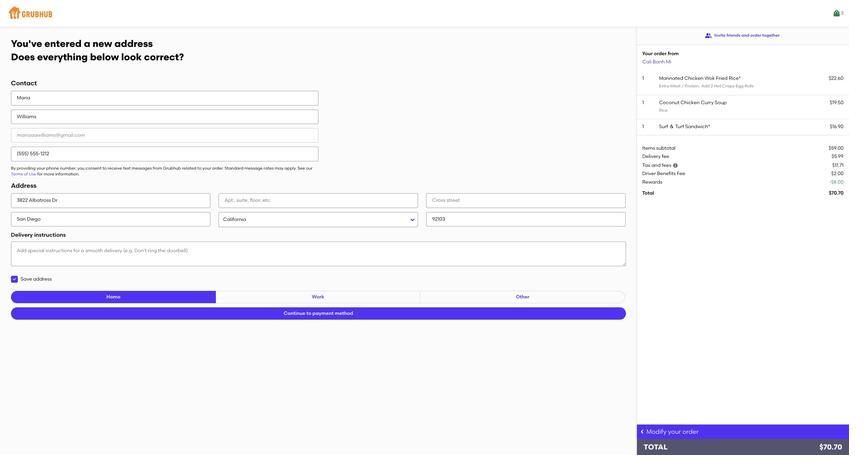 Task type: vqa. For each thing, say whether or not it's contained in the screenshot.


Task type: locate. For each thing, give the bounding box(es) containing it.
chicken
[[685, 75, 704, 81], [681, 100, 700, 106]]

and
[[742, 33, 750, 38], [652, 163, 661, 169]]

to left receive
[[103, 166, 107, 171]]

Address 1 text field
[[11, 194, 211, 208]]

and right friends
[[742, 33, 750, 38]]

1 horizontal spatial svg image
[[640, 430, 645, 435]]

banh
[[653, 59, 665, 65]]

Phone telephone field
[[11, 147, 319, 162]]

everything
[[37, 51, 88, 63]]

0 vertical spatial and
[[742, 33, 750, 38]]

0 horizontal spatial address
[[33, 277, 52, 283]]

1 left coconut
[[643, 100, 644, 106]]

from up mi
[[668, 51, 679, 57]]

for
[[37, 172, 43, 177]]

entered
[[44, 38, 82, 49]]

1 vertical spatial 1
[[643, 100, 644, 106]]

rolls
[[745, 84, 754, 89]]

0 vertical spatial 1
[[643, 75, 644, 81]]

2 1 from the top
[[643, 100, 644, 106]]

you
[[77, 166, 85, 171]]

1 vertical spatial from
[[153, 166, 162, 171]]

to right related
[[197, 166, 202, 171]]

chicken for coconut
[[681, 100, 700, 106]]

order
[[751, 33, 762, 38], [654, 51, 667, 57], [683, 429, 699, 436]]

order inside invite friends and order together button
[[751, 33, 762, 38]]

1 horizontal spatial order
[[683, 429, 699, 436]]

address right save
[[33, 277, 52, 283]]

order left together
[[751, 33, 762, 38]]

add
[[702, 84, 710, 89]]

0 vertical spatial order
[[751, 33, 762, 38]]

delivery fee
[[643, 154, 669, 160]]

total
[[643, 191, 654, 196], [644, 444, 668, 452]]

use
[[29, 172, 36, 177]]

1 vertical spatial svg image
[[12, 278, 16, 282]]

rewards
[[643, 179, 663, 185]]

＆
[[670, 124, 674, 130]]

from
[[668, 51, 679, 57], [153, 166, 162, 171]]

0 vertical spatial $70.70
[[829, 191, 844, 196]]

fees
[[662, 163, 672, 169]]

meat
[[671, 84, 681, 89]]

1 for marinated chicken wok fried rice*
[[643, 75, 644, 81]]

2 vertical spatial 1
[[643, 124, 644, 130]]

2 vertical spatial order
[[683, 429, 699, 436]]

text
[[123, 166, 131, 171]]

providing
[[17, 166, 36, 171]]

1 vertical spatial chicken
[[681, 100, 700, 106]]

0 horizontal spatial delivery
[[11, 232, 33, 239]]

City text field
[[11, 212, 211, 227]]

$5.99
[[832, 154, 844, 160]]

other
[[516, 295, 530, 301]]

0 vertical spatial svg image
[[673, 163, 678, 169]]

from left grubhub
[[153, 166, 162, 171]]

1 horizontal spatial from
[[668, 51, 679, 57]]

2 horizontal spatial to
[[307, 311, 311, 317]]

/
[[682, 84, 684, 89]]

svg image left modify
[[640, 430, 645, 435]]

svg image
[[673, 163, 678, 169], [12, 278, 16, 282], [640, 430, 645, 435]]

surf ＆ turf sandwich*
[[659, 124, 711, 130]]

fried
[[716, 75, 728, 81]]

more
[[44, 172, 54, 177]]

svg image right fees
[[673, 163, 678, 169]]

1 1 from the top
[[643, 75, 644, 81]]

1 left surf
[[643, 124, 644, 130]]

0 horizontal spatial your
[[37, 166, 45, 171]]

1 horizontal spatial and
[[742, 33, 750, 38]]

2 vertical spatial svg image
[[640, 430, 645, 435]]

order right modify
[[683, 429, 699, 436]]

0 horizontal spatial from
[[153, 166, 162, 171]]

home
[[106, 295, 121, 301]]

1 for surf ＆ turf sandwich*
[[643, 124, 644, 130]]

invite friends and order together button
[[705, 30, 780, 42]]

address
[[114, 38, 153, 49], [33, 277, 52, 283]]

from inside "your order from cali banh mi"
[[668, 51, 679, 57]]

2 horizontal spatial svg image
[[673, 163, 678, 169]]

by
[[11, 166, 16, 171]]

0 vertical spatial from
[[668, 51, 679, 57]]

curry
[[701, 100, 714, 106]]

fee
[[662, 154, 669, 160]]

svg image left save
[[12, 278, 16, 282]]

order up banh
[[654, 51, 667, 57]]

new
[[93, 38, 112, 49]]

-
[[829, 179, 832, 185]]

$19.50 rice
[[659, 100, 844, 113]]

continue
[[284, 311, 305, 317]]

modify
[[647, 429, 667, 436]]

1 vertical spatial and
[[652, 163, 661, 169]]

0 vertical spatial chicken
[[685, 75, 704, 81]]

2 horizontal spatial order
[[751, 33, 762, 38]]

0 horizontal spatial to
[[103, 166, 107, 171]]

phone
[[46, 166, 59, 171]]

0 horizontal spatial svg image
[[12, 278, 16, 282]]

$22.60 extra meat / protein add 2 hot crispy egg rolls
[[659, 75, 844, 89]]

friends
[[727, 33, 741, 38]]

number,
[[60, 166, 76, 171]]

total down modify
[[644, 444, 668, 452]]

chicken down protein
[[681, 100, 700, 106]]

chicken up protein
[[685, 75, 704, 81]]

sandwich*
[[685, 124, 711, 130]]

items subtotal
[[643, 145, 676, 151]]

your right modify
[[668, 429, 681, 436]]

your left order.
[[203, 166, 211, 171]]

crispy
[[723, 84, 735, 89]]

of
[[24, 172, 28, 177]]

you've
[[11, 38, 42, 49]]

to left payment
[[307, 311, 311, 317]]

marinated chicken wok fried rice*
[[659, 75, 741, 81]]

your up for
[[37, 166, 45, 171]]

look
[[121, 51, 142, 63]]

1 vertical spatial delivery
[[11, 232, 33, 239]]

address up look
[[114, 38, 153, 49]]

$22.60
[[829, 75, 844, 81]]

order inside "your order from cali banh mi"
[[654, 51, 667, 57]]

address inside you've entered a new address does everything below look correct?
[[114, 38, 153, 49]]

First name text field
[[11, 91, 319, 106]]

Email email field
[[11, 128, 319, 143]]

continue to payment method button
[[11, 308, 626, 320]]

$70.70
[[829, 191, 844, 196], [820, 444, 843, 452]]

does
[[11, 51, 35, 63]]

cali banh mi link
[[643, 59, 672, 65]]

0 horizontal spatial order
[[654, 51, 667, 57]]

1 vertical spatial order
[[654, 51, 667, 57]]

correct?
[[144, 51, 184, 63]]

0 vertical spatial address
[[114, 38, 153, 49]]

0 vertical spatial delivery
[[643, 154, 661, 160]]

your
[[37, 166, 45, 171], [203, 166, 211, 171], [668, 429, 681, 436]]

1 horizontal spatial address
[[114, 38, 153, 49]]

delivery left instructions at the left bottom
[[11, 232, 33, 239]]

Address 2 text field
[[219, 194, 418, 208]]

your order from cali banh mi
[[643, 51, 679, 65]]

soup
[[715, 100, 727, 106]]

1 horizontal spatial delivery
[[643, 154, 661, 160]]

delivery
[[643, 154, 661, 160], [11, 232, 33, 239]]

to inside button
[[307, 311, 311, 317]]

1 down cali
[[643, 75, 644, 81]]

below
[[90, 51, 119, 63]]

extra
[[659, 84, 670, 89]]

message
[[245, 166, 263, 171]]

and down delivery fee
[[652, 163, 661, 169]]

3 1 from the top
[[643, 124, 644, 130]]

work button
[[216, 292, 421, 304]]

delivery down items
[[643, 154, 661, 160]]

total down rewards
[[643, 191, 654, 196]]

to
[[103, 166, 107, 171], [197, 166, 202, 171], [307, 311, 311, 317]]



Task type: describe. For each thing, give the bounding box(es) containing it.
items
[[643, 145, 655, 151]]

terms
[[11, 172, 23, 177]]

benefits
[[657, 171, 676, 177]]

cali
[[643, 59, 652, 65]]

2 horizontal spatial your
[[668, 429, 681, 436]]

$59.00
[[829, 145, 844, 151]]

contact
[[11, 79, 37, 87]]

see
[[298, 166, 305, 171]]

Zip text field
[[427, 212, 626, 227]]

consent
[[86, 166, 102, 171]]

0 horizontal spatial and
[[652, 163, 661, 169]]

our
[[306, 166, 313, 171]]

driver
[[643, 171, 656, 177]]

delivery for delivery instructions
[[11, 232, 33, 239]]

Cross street text field
[[427, 194, 626, 208]]

1 vertical spatial $70.70
[[820, 444, 843, 452]]

driver benefits fee
[[643, 171, 686, 177]]

work
[[312, 295, 324, 301]]

marinated
[[659, 75, 684, 81]]

wok
[[705, 75, 715, 81]]

0 vertical spatial total
[[643, 191, 654, 196]]

-$8.00
[[829, 179, 844, 185]]

2
[[711, 84, 713, 89]]

$8.00
[[832, 179, 844, 185]]

modify your order
[[647, 429, 699, 436]]

terms of use link
[[11, 172, 36, 177]]

hot
[[714, 84, 722, 89]]

rates
[[264, 166, 274, 171]]

coconut
[[659, 100, 680, 106]]

$2.00
[[832, 171, 844, 177]]

may
[[275, 166, 284, 171]]

svg image for save address
[[12, 278, 16, 282]]

grubhub
[[163, 166, 181, 171]]

home button
[[11, 292, 216, 304]]

turf
[[676, 124, 684, 130]]

you've entered a new address does everything below look correct?
[[11, 38, 184, 63]]

3
[[841, 10, 844, 16]]

tax and fees
[[643, 163, 672, 169]]

save address
[[21, 277, 52, 283]]

standard
[[225, 166, 244, 171]]

information.
[[55, 172, 80, 177]]

delivery instructions
[[11, 232, 66, 239]]

apply.
[[285, 166, 297, 171]]

and inside button
[[742, 33, 750, 38]]

main navigation navigation
[[0, 0, 849, 27]]

Delivery instructions text field
[[11, 242, 626, 267]]

egg
[[736, 84, 744, 89]]

svg image for modify your order
[[640, 430, 645, 435]]

order.
[[212, 166, 224, 171]]

instructions
[[34, 232, 66, 239]]

other button
[[420, 292, 625, 304]]

a
[[84, 38, 90, 49]]

fee
[[677, 171, 686, 177]]

1 vertical spatial total
[[644, 444, 668, 452]]

invite
[[715, 33, 726, 38]]

payment
[[313, 311, 334, 317]]

mi
[[666, 59, 672, 65]]

$11.71
[[833, 163, 844, 169]]

tax
[[643, 163, 651, 169]]

3 button
[[833, 7, 844, 20]]

by providing your phone number, you consent to receive text messages from grubhub related to your order. standard message rates may apply. see our terms of use for more information.
[[11, 166, 313, 177]]

from inside by providing your phone number, you consent to receive text messages from grubhub related to your order. standard message rates may apply. see our terms of use for more information.
[[153, 166, 162, 171]]

messages
[[132, 166, 152, 171]]

subtotal
[[657, 145, 676, 151]]

delivery for delivery fee
[[643, 154, 661, 160]]

$16.90
[[830, 124, 844, 130]]

1 horizontal spatial your
[[203, 166, 211, 171]]

related
[[182, 166, 196, 171]]

continue to payment method
[[284, 311, 353, 317]]

method
[[335, 311, 353, 317]]

people icon image
[[705, 32, 712, 39]]

invite friends and order together
[[715, 33, 780, 38]]

$19.50
[[830, 100, 844, 106]]

1 horizontal spatial to
[[197, 166, 202, 171]]

chicken for marinated
[[685, 75, 704, 81]]

1 for coconut chicken curry soup
[[643, 100, 644, 106]]

coconut chicken curry soup
[[659, 100, 727, 106]]

1 vertical spatial address
[[33, 277, 52, 283]]

Last name text field
[[11, 110, 319, 124]]

together
[[763, 33, 780, 38]]

your
[[643, 51, 653, 57]]

receive
[[108, 166, 122, 171]]

surf
[[659, 124, 669, 130]]



